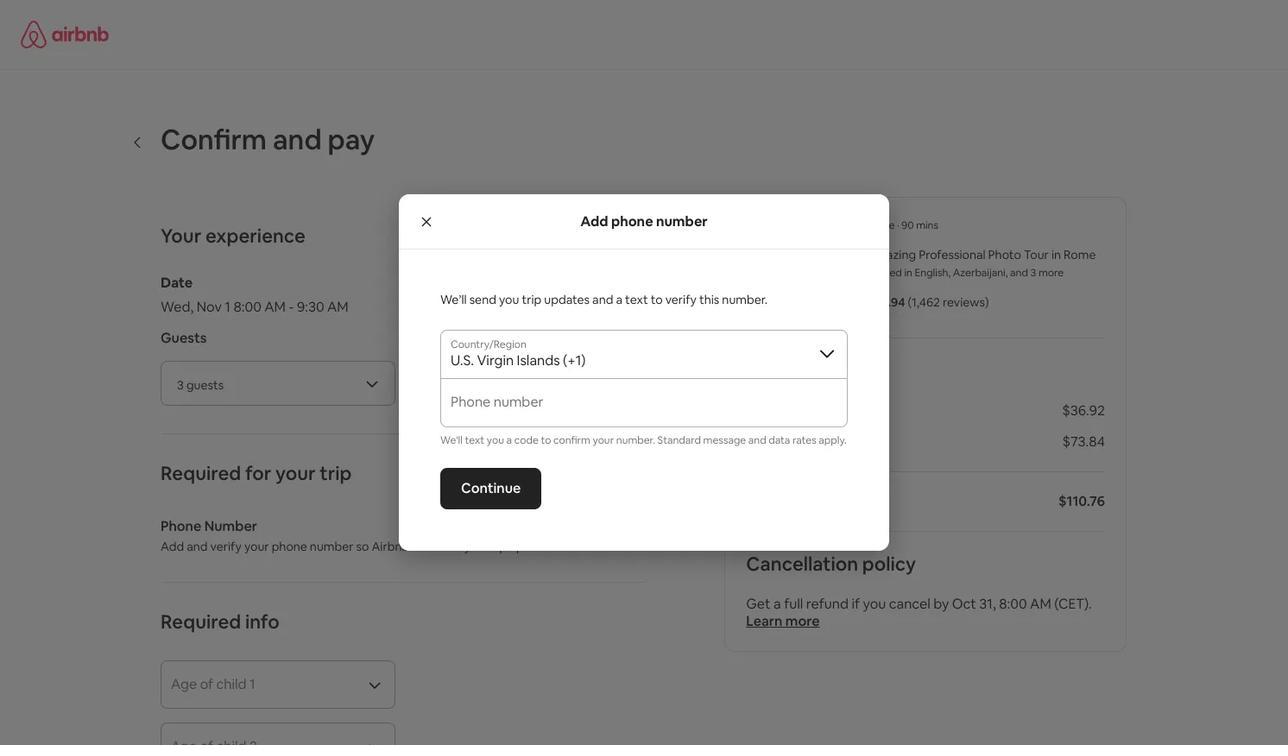 Task type: describe. For each thing, give the bounding box(es) containing it.
1
[[225, 298, 231, 316]]

rates
[[793, 433, 817, 447]]

u.s. virgin islands (+1) button
[[440, 329, 848, 378]]

2
[[803, 433, 810, 451]]

date wed, nov 1 8:00 am - 9:30 am
[[161, 274, 349, 316]]

message
[[703, 433, 746, 447]]

u.s.
[[451, 351, 474, 369]]

required for required info
[[161, 610, 241, 634]]

1 horizontal spatial am
[[327, 298, 349, 316]]

details
[[795, 358, 855, 383]]

islands
[[517, 351, 560, 369]]

you inside get a full refund if you cancel by oct 31, 8:00 am (cet). learn more
[[863, 595, 886, 613]]

phone
[[161, 517, 201, 535]]

x
[[792, 433, 800, 451]]

u.s. virgin islands (+1) element
[[440, 329, 848, 378]]

cancellation policy
[[746, 552, 916, 576]]

$36.92 for $36.92 x 2 children
[[746, 433, 789, 451]]

0 horizontal spatial am
[[264, 298, 286, 316]]

am inside get a full refund if you cancel by oct 31, 8:00 am (cet). learn more
[[1030, 595, 1052, 613]]

8:00 inside get a full refund if you cancel by oct 31, 8:00 am (cet). learn more
[[999, 595, 1027, 613]]

learn
[[746, 612, 783, 630]]

0 horizontal spatial in
[[904, 266, 913, 280]]

trip inside phone number add and verify your phone number so airbnb can send you trip updates
[[487, 539, 507, 554]]

-
[[289, 298, 294, 316]]

add inside the phone number dialog
[[581, 212, 608, 231]]

code
[[514, 433, 539, 447]]

can
[[412, 539, 432, 554]]

price details
[[746, 358, 855, 383]]

virgin
[[477, 351, 514, 369]]

4.94
[[881, 294, 905, 310]]

required for your trip
[[161, 461, 352, 485]]

by
[[934, 595, 949, 613]]

we'll
[[440, 292, 467, 308]]

phone number dialog
[[399, 195, 889, 550]]

$36.92 x 2 children
[[746, 433, 864, 451]]

+1 telephone field
[[470, 400, 838, 418]]

rome · 90 mins
[[867, 218, 939, 232]]

confirm
[[161, 122, 267, 157]]

number inside dialog
[[656, 212, 708, 231]]

continue button
[[440, 468, 542, 509]]

1,462
[[912, 294, 940, 310]]

if
[[852, 595, 860, 613]]

1 horizontal spatial your
[[276, 461, 316, 485]]

azerbaijani,
[[953, 266, 1008, 280]]

get a full refund if you cancel by oct 31, 8:00 am (cet). learn more
[[746, 595, 1092, 630]]

trip for your
[[320, 461, 352, 485]]

professional
[[919, 247, 986, 263]]

airbnb
[[372, 539, 409, 554]]

required info
[[161, 610, 280, 634]]

+1
[[451, 399, 465, 418]]

0 horizontal spatial number.
[[616, 433, 655, 447]]

u.s. virgin islands (+1)
[[451, 351, 586, 369]]

tour
[[1024, 247, 1049, 263]]

a inside get a full refund if you cancel by oct 31, 8:00 am (cet). learn more
[[774, 595, 781, 613]]

required for required for your trip
[[161, 461, 241, 485]]

1 horizontal spatial in
[[1052, 247, 1061, 263]]

number inside phone number add and verify your phone number so airbnb can send you trip updates
[[310, 539, 354, 554]]

confirm
[[554, 433, 591, 447]]

your inside the phone number dialog
[[593, 433, 614, 447]]

full
[[784, 595, 803, 613]]

0 vertical spatial number.
[[722, 292, 768, 308]]

confirm and pay
[[161, 122, 375, 157]]

you right "we'll"
[[499, 292, 519, 308]]

number
[[204, 517, 257, 535]]

wed,
[[161, 298, 194, 316]]

(+1)
[[563, 351, 586, 369]]

data
[[769, 433, 790, 447]]

)
[[985, 294, 989, 310]]

you inside phone number add and verify your phone number so airbnb can send you trip updates
[[464, 539, 485, 554]]

$73.84
[[1062, 433, 1105, 451]]

send inside the phone number dialog
[[469, 292, 496, 308]]

standard
[[658, 433, 701, 447]]

we'll text you a code to confirm your number. standard message and data rates apply.
[[440, 433, 847, 447]]

amazing professional photo tour in rome hosted in english, azerbaijani, and 3 more
[[867, 247, 1096, 280]]



Task type: locate. For each thing, give the bounding box(es) containing it.
send inside phone number add and verify your phone number so airbnb can send you trip updates
[[435, 539, 462, 554]]

1 horizontal spatial rome
[[1064, 247, 1096, 263]]

and down phone
[[187, 539, 208, 554]]

add up 'we'll send you trip updates and a text to verify this number.'
[[581, 212, 608, 231]]

back image
[[131, 135, 145, 149]]

number. down +1 telephone field
[[616, 433, 655, 447]]

·
[[897, 218, 900, 232]]

1 vertical spatial $36.92
[[746, 433, 789, 451]]

send
[[469, 292, 496, 308], [435, 539, 462, 554]]

8:00 right 31,
[[999, 595, 1027, 613]]

90
[[902, 218, 914, 232]]

updates inside the phone number dialog
[[544, 292, 590, 308]]

phone left 'so'
[[272, 539, 307, 554]]

guests
[[161, 329, 207, 347]]

more right 3
[[1039, 266, 1064, 280]]

phone number add and verify your phone number so airbnb can send you trip updates
[[161, 517, 555, 554]]

english,
[[915, 266, 951, 280]]

0 horizontal spatial add
[[161, 539, 184, 554]]

send right "we'll"
[[469, 292, 496, 308]]

reviews
[[943, 294, 985, 310]]

2 vertical spatial a
[[774, 595, 781, 613]]

0 vertical spatial $36.92
[[1062, 402, 1105, 420]]

nov
[[197, 298, 222, 316]]

and left 3
[[1010, 266, 1028, 280]]

0 horizontal spatial more
[[786, 612, 820, 630]]

9:30
[[297, 298, 324, 316]]

3
[[1031, 266, 1036, 280]]

$36.92 left x
[[746, 433, 789, 451]]

1 horizontal spatial $36.92
[[1062, 402, 1105, 420]]

1 vertical spatial updates
[[510, 539, 555, 554]]

0 vertical spatial phone
[[611, 212, 653, 231]]

required
[[161, 461, 241, 485], [161, 610, 241, 634]]

0 horizontal spatial send
[[435, 539, 462, 554]]

a up u.s. virgin islands (+1) 'element'
[[616, 292, 623, 308]]

hosted
[[867, 266, 902, 280]]

phone up 'we'll send you trip updates and a text to verify this number.'
[[611, 212, 653, 231]]

1 vertical spatial more
[[786, 612, 820, 630]]

to left "this"
[[651, 292, 663, 308]]

verify down number
[[210, 539, 242, 554]]

1 vertical spatial to
[[541, 433, 551, 447]]

0 vertical spatial a
[[616, 292, 623, 308]]

1 horizontal spatial send
[[469, 292, 496, 308]]

1 vertical spatial text
[[465, 433, 485, 447]]

0 horizontal spatial a
[[507, 433, 512, 447]]

photo
[[988, 247, 1021, 263]]

rome right 'tour'
[[1064, 247, 1096, 263]]

mins
[[916, 218, 939, 232]]

1 vertical spatial required
[[161, 610, 241, 634]]

text up u.s. virgin islands (+1) popup button
[[625, 292, 648, 308]]

0 vertical spatial your
[[593, 433, 614, 447]]

your experience
[[161, 224, 306, 248]]

number left 'so'
[[310, 539, 354, 554]]

and left pay
[[273, 122, 322, 157]]

required up phone
[[161, 461, 241, 485]]

1 vertical spatial send
[[435, 539, 462, 554]]

for
[[245, 461, 271, 485]]

text
[[625, 292, 648, 308], [465, 433, 485, 447]]

2 horizontal spatial a
[[774, 595, 781, 613]]

your down number
[[244, 539, 269, 554]]

0 vertical spatial verify
[[665, 292, 697, 308]]

1 vertical spatial phone
[[272, 539, 307, 554]]

trip
[[522, 292, 542, 308], [320, 461, 352, 485], [487, 539, 507, 554]]

rome left ·
[[867, 218, 895, 232]]

trip up phone number add and verify your phone number so airbnb can send you trip updates
[[320, 461, 352, 485]]

8:00 inside date wed, nov 1 8:00 am - 9:30 am
[[234, 298, 261, 316]]

0 vertical spatial 8:00
[[234, 298, 261, 316]]

more right learn
[[786, 612, 820, 630]]

cancellation
[[746, 552, 858, 576]]

1 required from the top
[[161, 461, 241, 485]]

1 vertical spatial rome
[[1064, 247, 1096, 263]]

0 horizontal spatial phone
[[272, 539, 307, 554]]

your right for
[[276, 461, 316, 485]]

1 vertical spatial a
[[507, 433, 512, 447]]

verify inside the phone number dialog
[[665, 292, 697, 308]]

more inside get a full refund if you cancel by oct 31, 8:00 am (cet). learn more
[[786, 612, 820, 630]]

1 horizontal spatial number.
[[722, 292, 768, 308]]

0 horizontal spatial number
[[310, 539, 354, 554]]

0 horizontal spatial trip
[[320, 461, 352, 485]]

1 vertical spatial add
[[161, 539, 184, 554]]

to
[[651, 292, 663, 308], [541, 433, 551, 447]]

$36.92 up $73.84
[[1062, 402, 1105, 420]]

date
[[161, 274, 193, 292]]

0 horizontal spatial $36.92
[[746, 433, 789, 451]]

0 vertical spatial required
[[161, 461, 241, 485]]

0 vertical spatial updates
[[544, 292, 590, 308]]

we'll send you trip updates and a text to verify this number.
[[440, 292, 768, 308]]

pay
[[328, 122, 375, 157]]

8:00 right the 1
[[234, 298, 261, 316]]

2 horizontal spatial trip
[[522, 292, 542, 308]]

31,
[[980, 595, 996, 613]]

trip for you
[[522, 292, 542, 308]]

number.
[[722, 292, 768, 308], [616, 433, 655, 447]]

learn more link
[[746, 612, 820, 630]]

4.94 ( 1,462 reviews )
[[881, 294, 989, 310]]

1 vertical spatial verify
[[210, 539, 242, 554]]

text right 'we'll'
[[465, 433, 485, 447]]

1 vertical spatial 8:00
[[999, 595, 1027, 613]]

updates up (+1)
[[544, 292, 590, 308]]

your inside phone number add and verify your phone number so airbnb can send you trip updates
[[244, 539, 269, 554]]

continue
[[461, 479, 521, 497]]

your right confirm
[[593, 433, 614, 447]]

a left code
[[507, 433, 512, 447]]

a left the full
[[774, 595, 781, 613]]

1 horizontal spatial to
[[651, 292, 663, 308]]

cancel
[[889, 595, 931, 613]]

required left info
[[161, 610, 241, 634]]

phone inside phone number add and verify your phone number so airbnb can send you trip updates
[[272, 539, 307, 554]]

1 vertical spatial trip
[[320, 461, 352, 485]]

0 vertical spatial trip
[[522, 292, 542, 308]]

$36.92 for $36.92
[[1062, 402, 1105, 420]]

and left the data
[[748, 433, 766, 447]]

2 horizontal spatial am
[[1030, 595, 1052, 613]]

0 vertical spatial more
[[1039, 266, 1064, 280]]

children
[[813, 433, 864, 451]]

trip up 'islands'
[[522, 292, 542, 308]]

we'll
[[440, 433, 463, 447]]

(cet).
[[1055, 595, 1092, 613]]

and inside phone number add and verify your phone number so airbnb can send you trip updates
[[187, 539, 208, 554]]

and inside amazing professional photo tour in rome hosted in english, azerbaijani, and 3 more
[[1010, 266, 1028, 280]]

add down phone
[[161, 539, 184, 554]]

1 vertical spatial your
[[276, 461, 316, 485]]

your
[[161, 224, 201, 248]]

this
[[699, 292, 720, 308]]

1 vertical spatial in
[[904, 266, 913, 280]]

am left (cet).
[[1030, 595, 1052, 613]]

2 vertical spatial trip
[[487, 539, 507, 554]]

2 horizontal spatial your
[[593, 433, 614, 447]]

apply.
[[819, 433, 847, 447]]

amazing
[[867, 247, 916, 263]]

am right 9:30
[[327, 298, 349, 316]]

verify
[[665, 292, 697, 308], [210, 539, 242, 554]]

am
[[264, 298, 286, 316], [327, 298, 349, 316], [1030, 595, 1052, 613]]

phone
[[611, 212, 653, 231], [272, 539, 307, 554]]

to right code
[[541, 433, 551, 447]]

(
[[908, 294, 912, 310]]

1 horizontal spatial more
[[1039, 266, 1064, 280]]

you right if
[[863, 595, 886, 613]]

add phone number
[[581, 212, 708, 231]]

you
[[499, 292, 519, 308], [487, 433, 504, 447], [464, 539, 485, 554], [863, 595, 886, 613]]

0 vertical spatial in
[[1052, 247, 1061, 263]]

0 horizontal spatial rome
[[867, 218, 895, 232]]

1 horizontal spatial text
[[625, 292, 648, 308]]

in right 'tour'
[[1052, 247, 1061, 263]]

verify left "this"
[[665, 292, 697, 308]]

number up "this"
[[656, 212, 708, 231]]

refund
[[806, 595, 849, 613]]

number. right "this"
[[722, 292, 768, 308]]

0 horizontal spatial text
[[465, 433, 485, 447]]

0 horizontal spatial to
[[541, 433, 551, 447]]

1 horizontal spatial trip
[[487, 539, 507, 554]]

number
[[656, 212, 708, 231], [310, 539, 354, 554]]

2 required from the top
[[161, 610, 241, 634]]

a
[[616, 292, 623, 308], [507, 433, 512, 447], [774, 595, 781, 613]]

1 horizontal spatial 8:00
[[999, 595, 1027, 613]]

0 horizontal spatial 8:00
[[234, 298, 261, 316]]

and up u.s. virgin islands (+1) popup button
[[592, 292, 613, 308]]

verify inside phone number add and verify your phone number so airbnb can send you trip updates
[[210, 539, 242, 554]]

1 vertical spatial number
[[310, 539, 354, 554]]

rome inside amazing professional photo tour in rome hosted in english, azerbaijani, and 3 more
[[1064, 247, 1096, 263]]

add inside phone number add and verify your phone number so airbnb can send you trip updates
[[161, 539, 184, 554]]

1 horizontal spatial number
[[656, 212, 708, 231]]

trip inside the phone number dialog
[[522, 292, 542, 308]]

1 horizontal spatial verify
[[665, 292, 697, 308]]

0 vertical spatial number
[[656, 212, 708, 231]]

1 horizontal spatial phone
[[611, 212, 653, 231]]

phone inside the phone number dialog
[[611, 212, 653, 231]]

you right can
[[464, 539, 485, 554]]

in
[[1052, 247, 1061, 263], [904, 266, 913, 280]]

and
[[273, 122, 322, 157], [1010, 266, 1028, 280], [592, 292, 613, 308], [748, 433, 766, 447], [187, 539, 208, 554]]

more
[[1039, 266, 1064, 280], [786, 612, 820, 630]]

0 horizontal spatial verify
[[210, 539, 242, 554]]

$110.76
[[1059, 492, 1105, 510]]

0 vertical spatial to
[[651, 292, 663, 308]]

1 horizontal spatial add
[[581, 212, 608, 231]]

updates down continue button
[[510, 539, 555, 554]]

1 vertical spatial number.
[[616, 433, 655, 447]]

your
[[593, 433, 614, 447], [276, 461, 316, 485], [244, 539, 269, 554]]

info
[[245, 610, 280, 634]]

2 vertical spatial your
[[244, 539, 269, 554]]

policy
[[862, 552, 916, 576]]

experience
[[206, 224, 306, 248]]

8:00
[[234, 298, 261, 316], [999, 595, 1027, 613]]

0 vertical spatial text
[[625, 292, 648, 308]]

0 vertical spatial add
[[581, 212, 608, 231]]

0 vertical spatial rome
[[867, 218, 895, 232]]

trip down continue button
[[487, 539, 507, 554]]

am left the -
[[264, 298, 286, 316]]

updates inside phone number add and verify your phone number so airbnb can send you trip updates
[[510, 539, 555, 554]]

send right can
[[435, 539, 462, 554]]

get
[[746, 595, 771, 613]]

in right hosted
[[904, 266, 913, 280]]

0 vertical spatial send
[[469, 292, 496, 308]]

so
[[356, 539, 369, 554]]

oct
[[952, 595, 977, 613]]

0 horizontal spatial your
[[244, 539, 269, 554]]

more inside amazing professional photo tour in rome hosted in english, azerbaijani, and 3 more
[[1039, 266, 1064, 280]]

price
[[746, 358, 791, 383]]

1 horizontal spatial a
[[616, 292, 623, 308]]

you left code
[[487, 433, 504, 447]]



Task type: vqa. For each thing, say whether or not it's contained in the screenshot.
rightmost the
no



